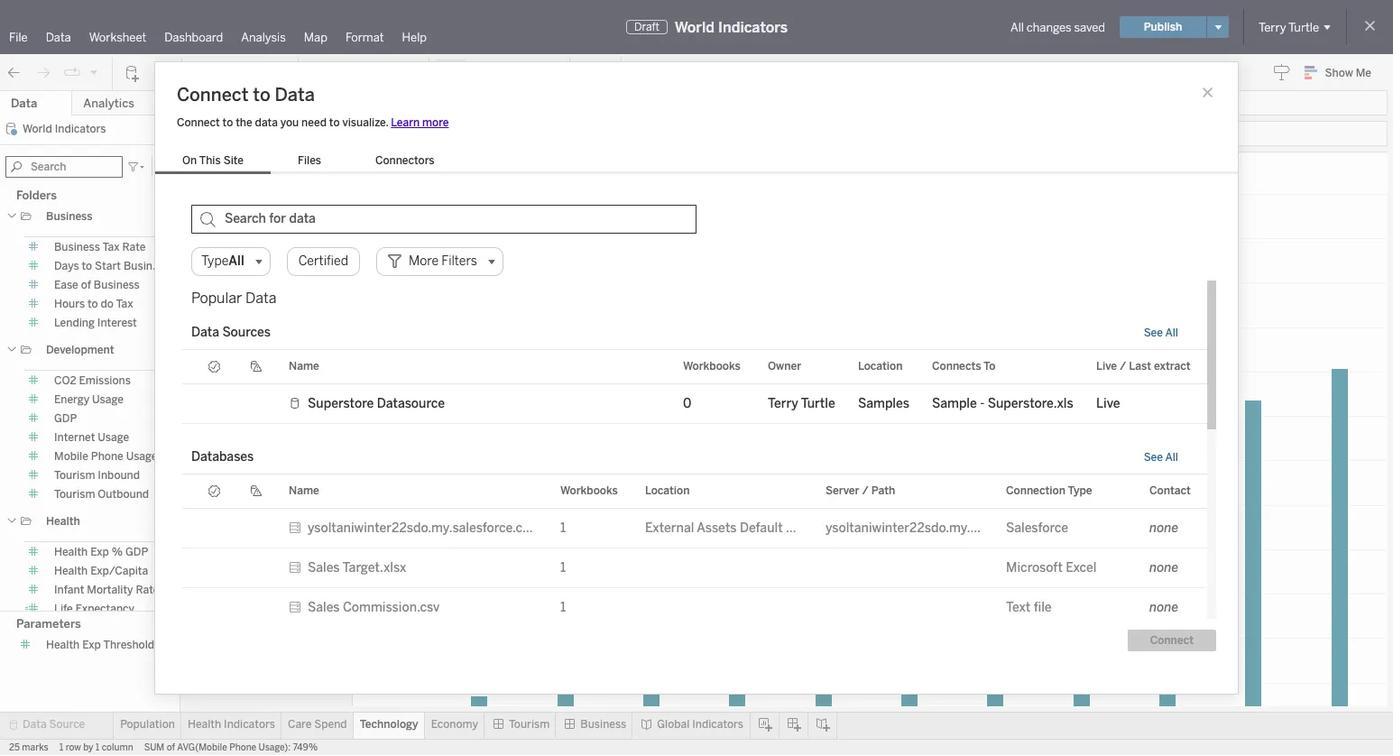 Task type: describe. For each thing, give the bounding box(es) containing it.
energy usage
[[54, 394, 124, 406]]

row containing ysoltaniwinter22sdo.my.salesforce.com
[[182, 509, 1208, 548]]

0 vertical spatial terry turtle
[[1259, 20, 1320, 34]]

more
[[423, 116, 449, 129]]

none for microsoft excel
[[1150, 560, 1179, 576]]

development
[[46, 344, 114, 357]]

energy
[[54, 394, 90, 406]]

/ for last
[[1120, 360, 1127, 373]]

data
[[255, 116, 278, 129]]

1 for ysoltaniwinter22sdo.my.salesforce.com
[[561, 520, 566, 536]]

1 vertical spatial tax
[[116, 298, 133, 311]]

health indicators
[[188, 719, 275, 731]]

data up sources at the left of the page
[[246, 289, 277, 307]]

phone left usage)
[[506, 128, 538, 141]]

rate for infant mortality rate
[[136, 584, 159, 597]]

phone up "tourism inbound"
[[91, 451, 124, 463]]

format
[[346, 31, 384, 44]]

row containing superstore datasource
[[182, 384, 1208, 424]]

external
[[646, 520, 695, 536]]

health exp/capita
[[54, 565, 148, 578]]

health exp threshold
[[46, 639, 154, 652]]

new data source image
[[124, 64, 142, 82]]

replay animation image
[[88, 66, 99, 77]]

and
[[434, 161, 466, 186]]

text file
[[1007, 600, 1052, 615]]

internet and mobile phone usage per capita
[[359, 161, 733, 186]]

days
[[54, 260, 79, 273]]

on
[[182, 154, 197, 167]]

to right need
[[329, 116, 340, 129]]

row containing sales target.xlsx
[[182, 548, 1208, 588]]

see for 1
[[1144, 451, 1164, 464]]

0 vertical spatial avg(mobile
[[445, 128, 504, 141]]

days to start business
[[54, 260, 170, 273]]

you
[[281, 116, 299, 129]]

phone down usage)
[[532, 161, 585, 186]]

owner
[[768, 360, 802, 373]]

help
[[402, 31, 427, 44]]

visualize.
[[343, 116, 389, 129]]

workbooks for 1
[[561, 485, 618, 497]]

usage)
[[540, 128, 575, 141]]

life
[[54, 603, 73, 616]]

1 for sales commission.csv
[[561, 600, 566, 615]]

internet for internet usage
[[54, 432, 95, 444]]

connection type
[[1007, 485, 1093, 497]]

last
[[1130, 360, 1152, 373]]

-
[[981, 396, 985, 411]]

business up days
[[54, 241, 100, 254]]

usage up the inbound
[[126, 451, 158, 463]]

show
[[1326, 67, 1354, 79]]

excel
[[1066, 560, 1097, 576]]

clear sheet image
[[258, 64, 287, 82]]

0 vertical spatial all
[[1011, 20, 1025, 34]]

popular
[[191, 289, 242, 307]]

show me button
[[1297, 59, 1389, 87]]

1 vertical spatial mobile
[[54, 451, 88, 463]]

spend
[[314, 719, 347, 731]]

2 name from the top
[[289, 485, 319, 497]]

see for superstore datasource
[[1144, 326, 1164, 339]]

live for live
[[1097, 396, 1121, 411]]

0 horizontal spatial gdp
[[54, 413, 77, 425]]

none for text file
[[1150, 600, 1179, 615]]

sales for sales commission.csv
[[308, 600, 340, 615]]

grid for data sources
[[182, 350, 1208, 440]]

avg(mobile phone usage)
[[445, 128, 575, 141]]

phone down health indicators
[[230, 743, 257, 754]]

fit image
[[530, 64, 559, 82]]

project
[[786, 520, 829, 536]]

collapse image
[[165, 98, 176, 109]]

certified
[[299, 253, 349, 269]]

connect button
[[1128, 630, 1217, 651]]

connects to
[[933, 360, 996, 373]]

1 horizontal spatial world
[[675, 19, 715, 36]]

threshold
[[103, 639, 154, 652]]

saved
[[1075, 20, 1106, 34]]

live for live / last extract
[[1097, 360, 1118, 373]]

sales target.xlsx
[[308, 560, 407, 576]]

connects
[[933, 360, 982, 373]]

emissions
[[79, 375, 131, 387]]

sort ascending image
[[339, 64, 357, 82]]

path
[[872, 485, 896, 497]]

data down the undo image
[[11, 97, 37, 110]]

business right start on the left top of page
[[124, 260, 170, 273]]

see all for superstore datasource
[[1144, 326, 1179, 339]]

sample - superstore.xls
[[933, 396, 1074, 411]]

default
[[740, 520, 783, 536]]

dashboard
[[165, 31, 223, 44]]

publish
[[1145, 21, 1183, 33]]

text
[[1007, 600, 1031, 615]]

live / last extract
[[1097, 360, 1191, 373]]

exp/capita
[[90, 565, 148, 578]]

care spend
[[288, 719, 347, 731]]

need
[[302, 116, 327, 129]]

health exp % gdp
[[54, 546, 148, 559]]

open and edit this workbook in tableau desktop image
[[662, 64, 680, 82]]

show mark labels image
[[472, 64, 490, 82]]

%
[[112, 546, 123, 559]]

sales commission.csv
[[308, 600, 440, 615]]

rows
[[374, 127, 401, 140]]

external assets default project ysoltaniwinter22sdo.my.salesforce.com
[[646, 520, 1060, 536]]

connection
[[1007, 485, 1066, 497]]

technology
[[360, 719, 419, 731]]

0
[[683, 396, 692, 411]]

filters
[[208, 144, 240, 156]]

1 horizontal spatial turtle
[[1289, 20, 1320, 34]]

source
[[49, 719, 85, 731]]

internet for internet and mobile phone usage per capita
[[359, 161, 430, 186]]

marks
[[22, 743, 49, 754]]

marks. press enter to open the view data window.. use arrow keys to navigate data visualization elements. image
[[420, 194, 1394, 756]]

tourism outbound
[[54, 488, 149, 501]]

contact
[[1150, 485, 1192, 497]]

hours
[[54, 298, 85, 311]]

health for health
[[46, 516, 80, 528]]

expectancy
[[76, 603, 134, 616]]

health for health indicators
[[188, 719, 221, 731]]

economy
[[431, 719, 478, 731]]

all for 1
[[1166, 451, 1179, 464]]

exp for threshold
[[82, 639, 101, 652]]

1 vertical spatial location
[[646, 485, 690, 497]]

0 vertical spatial location
[[859, 360, 903, 373]]

all for superstore datasource
[[1166, 326, 1179, 339]]

analysis
[[241, 31, 286, 44]]

data up 'you'
[[275, 84, 315, 105]]

column
[[102, 743, 133, 754]]

1 horizontal spatial mobile
[[470, 161, 528, 186]]

sum of avg(mobile phone usage): 749%
[[144, 743, 318, 754]]

popular data
[[191, 289, 277, 307]]

publish button
[[1120, 16, 1207, 38]]

co2 emissions
[[54, 375, 131, 387]]

see all button for 1
[[1144, 451, 1179, 464]]

data sources
[[191, 325, 271, 340]]

to
[[984, 360, 996, 373]]

business down 'folders'
[[46, 210, 93, 223]]

certified button
[[287, 247, 360, 276]]

connect for connect to data
[[177, 84, 249, 105]]

care
[[288, 719, 312, 731]]

list box containing on this site
[[155, 150, 462, 174]]

server
[[826, 485, 860, 497]]

on this site
[[182, 154, 244, 167]]

sales for sales target.xlsx
[[308, 560, 340, 576]]

download image
[[633, 64, 651, 82]]

undo image
[[5, 64, 23, 82]]

outbound
[[98, 488, 149, 501]]



Task type: locate. For each thing, give the bounding box(es) containing it.
mobile down the internet usage
[[54, 451, 88, 463]]

analytics
[[83, 97, 134, 110]]

0 vertical spatial grid
[[182, 350, 1208, 440]]

see all up contact
[[1144, 451, 1179, 464]]

row
[[66, 743, 81, 754]]

connect inside button
[[1151, 634, 1194, 647]]

tourism inbound
[[54, 469, 140, 482]]

0 vertical spatial tax
[[102, 241, 120, 254]]

2 vertical spatial tourism
[[509, 719, 550, 731]]

grid containing superstore datasource
[[182, 350, 1208, 440]]

0 vertical spatial internet
[[359, 161, 430, 186]]

replay animation image
[[63, 64, 81, 82]]

1 vertical spatial of
[[167, 743, 175, 754]]

exp down life expectancy
[[82, 639, 101, 652]]

health up health exp/capita at the left
[[54, 546, 88, 559]]

1 none from the top
[[1150, 520, 1179, 536]]

0 vertical spatial mobile
[[470, 161, 528, 186]]

duplicate image
[[229, 64, 247, 82]]

1 horizontal spatial of
[[167, 743, 175, 754]]

file
[[1034, 600, 1052, 615]]

connect
[[177, 84, 249, 105], [177, 116, 220, 129], [1151, 634, 1194, 647]]

data guide image
[[1274, 63, 1292, 81]]

0 vertical spatial tourism
[[54, 469, 95, 482]]

0 horizontal spatial avg(mobile
[[177, 743, 227, 754]]

0 vertical spatial live
[[1097, 360, 1118, 373]]

1 grid from the top
[[182, 350, 1208, 440]]

1 vertical spatial see
[[1144, 451, 1164, 464]]

samples
[[859, 396, 910, 411]]

live left last
[[1097, 360, 1118, 373]]

2 see all from the top
[[1144, 451, 1179, 464]]

row group containing ysoltaniwinter22sdo.my.salesforce.com
[[182, 509, 1208, 707]]

world indicators up search text field
[[23, 123, 106, 135]]

new worksheet image
[[193, 64, 218, 82]]

/ left last
[[1120, 360, 1127, 373]]

terry down owner
[[768, 396, 799, 411]]

0 horizontal spatial location
[[646, 485, 690, 497]]

swap rows and columns image
[[310, 64, 328, 82]]

3 row from the top
[[182, 548, 1208, 588]]

2 ysoltaniwinter22sdo.my.salesforce.com from the left
[[826, 520, 1060, 536]]

turtle down owner
[[802, 396, 836, 411]]

25
[[9, 743, 20, 754]]

connect for connect to the data you need to visualize. learn more
[[177, 116, 220, 129]]

tourism right economy
[[509, 719, 550, 731]]

live down live / last extract
[[1097, 396, 1121, 411]]

1 vertical spatial /
[[863, 485, 869, 497]]

1 vertical spatial avg(mobile
[[177, 743, 227, 754]]

to right days
[[82, 260, 92, 273]]

redo image
[[34, 64, 52, 82]]

capita
[[678, 161, 733, 186]]

to
[[253, 84, 271, 105], [223, 116, 233, 129], [329, 116, 340, 129], [82, 260, 92, 273], [88, 298, 98, 311]]

2 vertical spatial none
[[1150, 600, 1179, 615]]

health for health exp % gdp
[[54, 546, 88, 559]]

rate up days to start business
[[122, 241, 146, 254]]

files
[[298, 154, 321, 167]]

rate for business tax rate
[[122, 241, 146, 254]]

totals image
[[396, 64, 418, 82]]

this
[[199, 154, 221, 167]]

Search text field
[[5, 156, 123, 178]]

draft
[[635, 21, 660, 33]]

show/hide cards image
[[581, 64, 610, 82]]

co2
[[54, 375, 76, 387]]

data down popular
[[191, 325, 219, 340]]

all left changes at right
[[1011, 20, 1025, 34]]

0 vertical spatial workbooks
[[683, 360, 741, 373]]

0 vertical spatial see all
[[1144, 326, 1179, 339]]

rate
[[122, 241, 146, 254], [136, 584, 159, 597]]

of right ease
[[81, 279, 91, 292]]

applies to selected worksheets with same data source image
[[197, 169, 211, 183]]

tourism for tourism outbound
[[54, 488, 95, 501]]

0 vertical spatial rate
[[122, 241, 146, 254]]

terry
[[1259, 20, 1287, 34], [768, 396, 799, 411]]

infant
[[54, 584, 84, 597]]

terry inside grid
[[768, 396, 799, 411]]

1 vertical spatial grid
[[182, 474, 1208, 745]]

1 horizontal spatial location
[[859, 360, 903, 373]]

0 vertical spatial exp
[[90, 546, 109, 559]]

marks
[[208, 232, 239, 245]]

rate down exp/capita
[[136, 584, 159, 597]]

terry up data guide image
[[1259, 20, 1287, 34]]

life expectancy
[[54, 603, 134, 616]]

2 vertical spatial connect
[[1151, 634, 1194, 647]]

1 ysoltaniwinter22sdo.my.salesforce.com from the left
[[308, 520, 542, 536]]

1 see from the top
[[1144, 326, 1164, 339]]

datasource
[[377, 396, 445, 411]]

terry turtle up data guide image
[[1259, 20, 1320, 34]]

live
[[1097, 360, 1118, 373], [1097, 396, 1121, 411]]

region
[[226, 171, 260, 183]]

interest
[[97, 317, 137, 330]]

mortality
[[87, 584, 133, 597]]

target.xlsx
[[343, 560, 407, 576]]

0 horizontal spatial workbooks
[[561, 485, 618, 497]]

1 horizontal spatial avg(mobile
[[445, 128, 504, 141]]

0 vertical spatial /
[[1120, 360, 1127, 373]]

data up marks
[[23, 719, 47, 731]]

population
[[120, 719, 175, 731]]

of right sum
[[167, 743, 175, 754]]

0 horizontal spatial terry
[[768, 396, 799, 411]]

tourism down "tourism inbound"
[[54, 488, 95, 501]]

1 vertical spatial terry turtle
[[768, 396, 836, 411]]

1 vertical spatial world indicators
[[23, 123, 106, 135]]

tourism for tourism inbound
[[54, 469, 95, 482]]

see all for 1
[[1144, 451, 1179, 464]]

2 row from the top
[[182, 509, 1208, 548]]

usage):
[[259, 743, 291, 754]]

ease
[[54, 279, 78, 292]]

turtle inside 'row'
[[802, 396, 836, 411]]

0 horizontal spatial mobile
[[54, 451, 88, 463]]

business down days to start business
[[94, 279, 140, 292]]

1 live from the top
[[1097, 360, 1118, 373]]

0 vertical spatial of
[[81, 279, 91, 292]]

health
[[46, 516, 80, 528], [54, 546, 88, 559], [54, 565, 88, 578], [46, 639, 80, 652], [188, 719, 221, 731]]

per
[[645, 161, 674, 186]]

1 vertical spatial tourism
[[54, 488, 95, 501]]

1 vertical spatial exp
[[82, 639, 101, 652]]

sales down the "sales target.xlsx"
[[308, 600, 340, 615]]

row containing sales commission.csv
[[182, 588, 1208, 628]]

health up infant
[[54, 565, 88, 578]]

1 vertical spatial name
[[289, 485, 319, 497]]

0 horizontal spatial ysoltaniwinter22sdo.my.salesforce.com
[[308, 520, 542, 536]]

1 horizontal spatial gdp
[[125, 546, 148, 559]]

2 sales from the top
[[308, 600, 340, 615]]

start
[[95, 260, 121, 273]]

2 see from the top
[[1144, 451, 1164, 464]]

to left the
[[223, 116, 233, 129]]

see all up extract
[[1144, 326, 1179, 339]]

commission.csv
[[343, 600, 440, 615]]

file
[[9, 31, 28, 44]]

all up extract
[[1166, 326, 1179, 339]]

see all button up contact
[[1144, 451, 1179, 464]]

none
[[1150, 520, 1179, 536], [1150, 560, 1179, 576], [1150, 600, 1179, 615]]

sample
[[933, 396, 978, 411]]

0 vertical spatial connect
[[177, 84, 249, 105]]

mobile down the avg(mobile phone usage)
[[470, 161, 528, 186]]

exp for %
[[90, 546, 109, 559]]

type
[[1069, 485, 1093, 497]]

0 horizontal spatial world indicators
[[23, 123, 106, 135]]

grid containing ysoltaniwinter22sdo.my.salesforce.com
[[182, 474, 1208, 745]]

turtle up data guide image
[[1289, 20, 1320, 34]]

see up contact
[[1144, 451, 1164, 464]]

2 vertical spatial all
[[1166, 451, 1179, 464]]

inbound
[[98, 469, 140, 482]]

mobile phone usage
[[54, 451, 158, 463]]

3 none from the top
[[1150, 600, 1179, 615]]

1 vertical spatial rate
[[136, 584, 159, 597]]

1 sales from the top
[[308, 560, 340, 576]]

health up sum of avg(mobile phone usage): 749%
[[188, 719, 221, 731]]

data
[[46, 31, 71, 44], [275, 84, 315, 105], [11, 97, 37, 110], [246, 289, 277, 307], [191, 325, 219, 340], [23, 719, 47, 731]]

see all button up extract
[[1144, 326, 1179, 339]]

usage down emissions at the left
[[92, 394, 124, 406]]

1 vertical spatial internet
[[54, 432, 95, 444]]

tourism up tourism outbound
[[54, 469, 95, 482]]

health for health exp/capita
[[54, 565, 88, 578]]

2 live from the top
[[1097, 396, 1121, 411]]

sum
[[144, 743, 165, 754]]

ysoltaniwinter22sdo.my.salesforce.com up the target.xlsx
[[308, 520, 542, 536]]

0 horizontal spatial turtle
[[802, 396, 836, 411]]

row group
[[182, 509, 1208, 707]]

world right draft
[[675, 19, 715, 36]]

1 horizontal spatial terry turtle
[[1259, 20, 1320, 34]]

to for connect to data
[[253, 84, 271, 105]]

exp left %
[[90, 546, 109, 559]]

1 vertical spatial world
[[23, 123, 52, 135]]

to down clear sheet image
[[253, 84, 271, 105]]

1 vertical spatial all
[[1166, 326, 1179, 339]]

world up search text field
[[23, 123, 52, 135]]

data source
[[23, 719, 85, 731]]

1 vertical spatial see all button
[[1144, 451, 1179, 464]]

health down tourism outbound
[[46, 516, 80, 528]]

1 horizontal spatial world indicators
[[675, 19, 788, 36]]

0 vertical spatial turtle
[[1289, 20, 1320, 34]]

site
[[224, 154, 244, 167]]

live inside 'row'
[[1097, 396, 1121, 411]]

see up live / last extract
[[1144, 326, 1164, 339]]

1 vertical spatial sales
[[308, 600, 340, 615]]

1 name from the top
[[289, 360, 319, 373]]

see all button for superstore datasource
[[1144, 326, 1179, 339]]

2 see all button from the top
[[1144, 451, 1179, 464]]

business left global
[[581, 719, 627, 731]]

business
[[46, 210, 93, 223], [54, 241, 100, 254], [124, 260, 170, 273], [94, 279, 140, 292], [581, 719, 627, 731]]

infant mortality rate
[[54, 584, 159, 597]]

0 vertical spatial world indicators
[[675, 19, 788, 36]]

lending interest
[[54, 317, 137, 330]]

global
[[657, 719, 690, 731]]

location up samples
[[859, 360, 903, 373]]

location up external
[[646, 485, 690, 497]]

gdp down energy
[[54, 413, 77, 425]]

lending
[[54, 317, 95, 330]]

tax
[[102, 241, 120, 254], [116, 298, 133, 311]]

2 grid from the top
[[182, 474, 1208, 745]]

avg(mobile
[[445, 128, 504, 141], [177, 743, 227, 754]]

tax up days to start business
[[102, 241, 120, 254]]

learn
[[391, 116, 420, 129]]

tourism
[[54, 469, 95, 482], [54, 488, 95, 501], [509, 719, 550, 731]]

0 vertical spatial gdp
[[54, 413, 77, 425]]

1 row from the top
[[182, 384, 1208, 424]]

of for avg(mobile
[[167, 743, 175, 754]]

sales left the target.xlsx
[[308, 560, 340, 576]]

0 vertical spatial see all button
[[1144, 326, 1179, 339]]

health down parameters
[[46, 639, 80, 652]]

by
[[83, 743, 93, 754]]

superstore
[[308, 396, 374, 411]]

1 horizontal spatial ysoltaniwinter22sdo.my.salesforce.com
[[826, 520, 1060, 536]]

1 horizontal spatial /
[[1120, 360, 1127, 373]]

internet down rows
[[359, 161, 430, 186]]

pages
[[208, 97, 238, 109]]

avg(mobile down health indicators
[[177, 743, 227, 754]]

/ for path
[[863, 485, 869, 497]]

to for days to start business
[[82, 260, 92, 273]]

1 vertical spatial none
[[1150, 560, 1179, 576]]

0 vertical spatial world
[[675, 19, 715, 36]]

1 horizontal spatial workbooks
[[683, 360, 741, 373]]

sources
[[222, 325, 271, 340]]

databases
[[191, 449, 254, 465]]

0 horizontal spatial world
[[23, 123, 52, 135]]

format workbook image
[[501, 64, 519, 82]]

all up contact
[[1166, 451, 1179, 464]]

0 vertical spatial none
[[1150, 520, 1179, 536]]

1 horizontal spatial internet
[[359, 161, 430, 186]]

turtle
[[1289, 20, 1320, 34], [802, 396, 836, 411]]

0 vertical spatial sales
[[308, 560, 340, 576]]

1 vertical spatial turtle
[[802, 396, 836, 411]]

1 vertical spatial see all
[[1144, 451, 1179, 464]]

1 vertical spatial gdp
[[125, 546, 148, 559]]

ysoltaniwinter22sdo.my.salesforce.com down path
[[826, 520, 1060, 536]]

749%
[[293, 743, 318, 754]]

list box
[[155, 150, 462, 174]]

1 horizontal spatial terry
[[1259, 20, 1287, 34]]

0 vertical spatial terry
[[1259, 20, 1287, 34]]

1 vertical spatial workbooks
[[561, 485, 618, 497]]

world indicators
[[675, 19, 788, 36], [23, 123, 106, 135]]

25 marks
[[9, 743, 49, 754]]

show me
[[1326, 67, 1372, 79]]

0 vertical spatial see
[[1144, 326, 1164, 339]]

of for business
[[81, 279, 91, 292]]

highlight image
[[441, 64, 461, 82]]

to left do
[[88, 298, 98, 311]]

to for connect to the data you need to visualize. learn more
[[223, 116, 233, 129]]

0 vertical spatial name
[[289, 360, 319, 373]]

business tax rate
[[54, 241, 146, 254]]

connect to data
[[177, 84, 315, 105]]

global indicators
[[657, 719, 744, 731]]

pause auto updates image
[[153, 64, 171, 82]]

world
[[675, 19, 715, 36], [23, 123, 52, 135]]

1 see all button from the top
[[1144, 326, 1179, 339]]

0 horizontal spatial /
[[863, 485, 869, 497]]

ease of business
[[54, 279, 140, 292]]

2 none from the top
[[1150, 560, 1179, 576]]

data up replay animation image
[[46, 31, 71, 44]]

world indicators up open and edit this workbook in tableau desktop image
[[675, 19, 788, 36]]

folders
[[16, 189, 57, 202]]

grid
[[182, 350, 1208, 440], [182, 474, 1208, 745]]

microsoft excel
[[1007, 560, 1097, 576]]

server / path
[[826, 485, 896, 497]]

health for health exp threshold
[[46, 639, 80, 652]]

0 horizontal spatial terry turtle
[[768, 396, 836, 411]]

1 vertical spatial connect
[[177, 116, 220, 129]]

gdp right %
[[125, 546, 148, 559]]

4 row from the top
[[182, 588, 1208, 628]]

1 see all from the top
[[1144, 326, 1179, 339]]

worksheet
[[89, 31, 147, 44]]

connect for connect
[[1151, 634, 1194, 647]]

usage up mobile phone usage
[[98, 432, 129, 444]]

0 horizontal spatial of
[[81, 279, 91, 292]]

grid for databases
[[182, 474, 1208, 745]]

1 vertical spatial live
[[1097, 396, 1121, 411]]

terry turtle inside 'row'
[[768, 396, 836, 411]]

changes
[[1027, 20, 1072, 34]]

map
[[304, 31, 328, 44]]

sort descending image
[[367, 64, 386, 82]]

to for hours to do tax
[[88, 298, 98, 311]]

1 vertical spatial terry
[[768, 396, 799, 411]]

/ left path
[[863, 485, 869, 497]]

connectors
[[376, 154, 435, 167]]

avg(mobile up and
[[445, 128, 504, 141]]

terry turtle
[[1259, 20, 1320, 34], [768, 396, 836, 411]]

row
[[182, 384, 1208, 424], [182, 509, 1208, 548], [182, 548, 1208, 588], [182, 588, 1208, 628]]

0 horizontal spatial internet
[[54, 432, 95, 444]]

see
[[1144, 326, 1164, 339], [1144, 451, 1164, 464]]

terry turtle down owner
[[768, 396, 836, 411]]

workbooks for superstore datasource
[[683, 360, 741, 373]]

1 for sales target.xlsx
[[561, 560, 566, 576]]

internet up mobile phone usage
[[54, 432, 95, 444]]

usage left per
[[589, 161, 642, 186]]

tax right do
[[116, 298, 133, 311]]



Task type: vqa. For each thing, say whether or not it's contained in the screenshot.
the Region
yes



